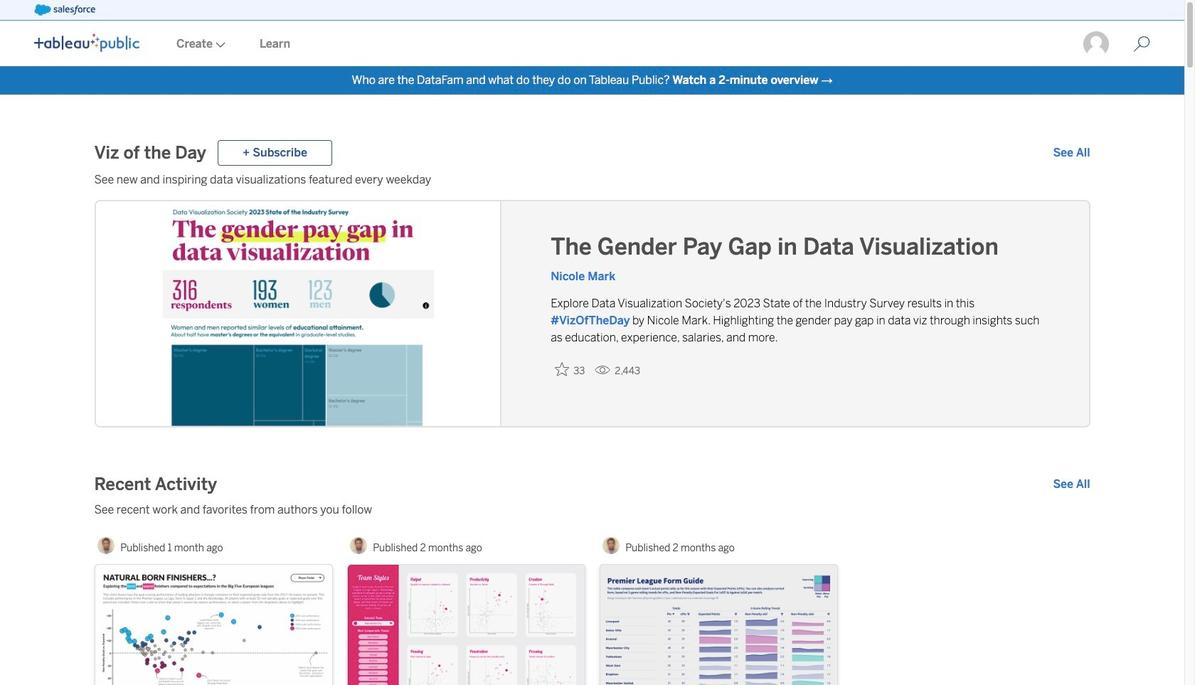 Task type: vqa. For each thing, say whether or not it's contained in the screenshot.
rightmost Workbook thumbnail
yes



Task type: locate. For each thing, give the bounding box(es) containing it.
2 workbook thumbnail image from the left
[[348, 565, 585, 685]]

recent activity heading
[[94, 473, 217, 496]]

2 horizontal spatial workbook thumbnail image
[[600, 565, 837, 685]]

gary.orlando image
[[1082, 30, 1111, 58]]

add favorite image
[[555, 362, 569, 376]]

see all recent activity element
[[1053, 476, 1090, 493]]

go to search image
[[1116, 36, 1168, 53]]

logo image
[[34, 33, 139, 52]]

2 horizontal spatial ben norland image
[[603, 537, 620, 554]]

salesforce logo image
[[34, 4, 95, 16]]

1 workbook thumbnail image from the left
[[95, 565, 332, 685]]

workbook thumbnail image for third ben norland icon from right
[[95, 565, 332, 685]]

create image
[[213, 42, 226, 48]]

3 workbook thumbnail image from the left
[[600, 565, 837, 685]]

workbook thumbnail image
[[95, 565, 332, 685], [348, 565, 585, 685], [600, 565, 837, 685]]

see recent work and favorites from authors you follow element
[[94, 502, 1090, 519]]

1 horizontal spatial workbook thumbnail image
[[348, 565, 585, 685]]

Add Favorite button
[[551, 358, 589, 381]]

1 horizontal spatial ben norland image
[[350, 537, 367, 554]]

see new and inspiring data visualizations featured every weekday element
[[94, 171, 1090, 189]]

viz of the day heading
[[94, 142, 206, 164]]

ben norland image
[[98, 537, 115, 554], [350, 537, 367, 554], [603, 537, 620, 554]]

0 horizontal spatial workbook thumbnail image
[[95, 565, 332, 685]]

0 horizontal spatial ben norland image
[[98, 537, 115, 554]]



Task type: describe. For each thing, give the bounding box(es) containing it.
see all viz of the day element
[[1053, 144, 1090, 162]]

workbook thumbnail image for 2nd ben norland icon from the left
[[348, 565, 585, 685]]

workbook thumbnail image for 1st ben norland icon from right
[[600, 565, 837, 685]]

2 ben norland image from the left
[[350, 537, 367, 554]]

1 ben norland image from the left
[[98, 537, 115, 554]]

3 ben norland image from the left
[[603, 537, 620, 554]]

tableau public viz of the day image
[[96, 201, 502, 429]]



